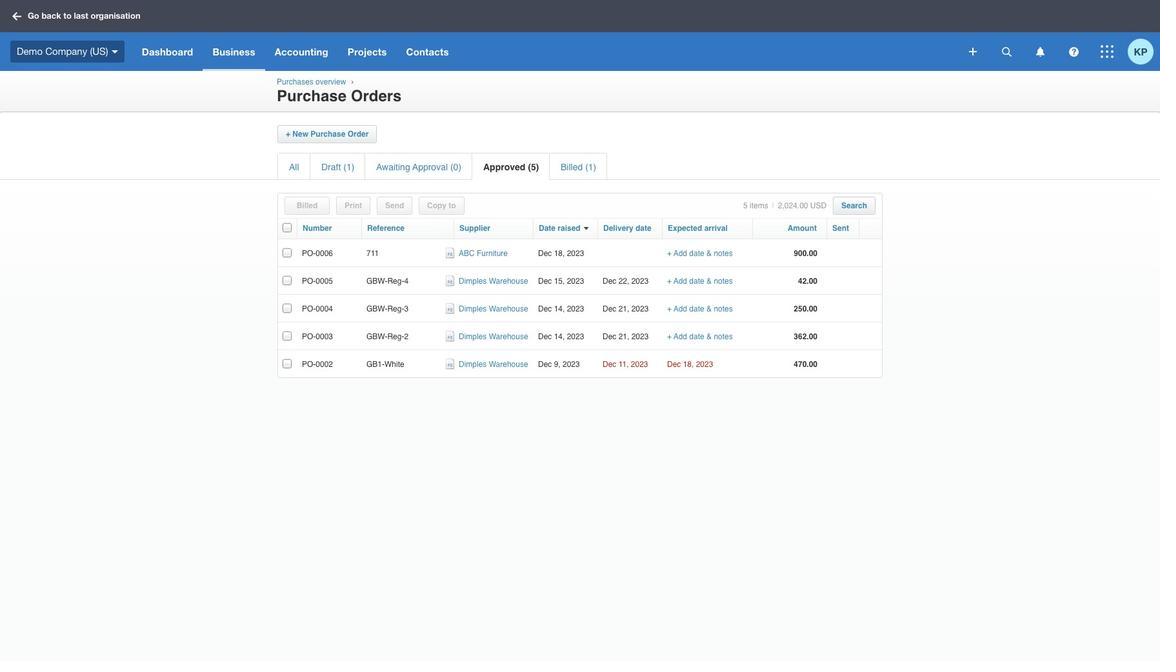 Task type: describe. For each thing, give the bounding box(es) containing it.
arrival
[[705, 224, 728, 233]]

go back to last organisation
[[28, 10, 140, 21]]

draft (1) button
[[321, 162, 355, 172]]

362.00
[[794, 333, 818, 342]]

add for 250.00
[[674, 305, 687, 314]]

furniture
[[477, 249, 508, 258]]

number link
[[303, 224, 332, 233]]

reg- for 4
[[388, 277, 404, 286]]

purchases
[[277, 77, 313, 86]]

dec down dec 15, 2023
[[538, 305, 552, 314]]

+ for 3
[[667, 305, 672, 314]]

date for 362.00
[[690, 333, 705, 342]]

+ add date & notes link for 900.00
[[667, 249, 733, 258]]

4 warehouse from the top
[[489, 360, 528, 369]]

awaiting
[[376, 162, 410, 172]]

billed button
[[297, 201, 318, 210]]

15,
[[554, 277, 565, 286]]

print
[[345, 201, 362, 210]]

projects button
[[338, 32, 397, 71]]

1 vertical spatial purchase
[[311, 130, 346, 139]]

dimples warehouse link for 4
[[459, 277, 528, 286]]

business
[[213, 46, 255, 57]]

po- for 0006
[[302, 249, 316, 258]]

copy
[[427, 201, 447, 210]]

(1) for draft (1)
[[344, 162, 355, 172]]

go back to last organisation link
[[8, 5, 148, 28]]

delivery date link
[[603, 224, 652, 233]]

4 dimples from the top
[[459, 360, 487, 369]]

purchases overview link
[[277, 77, 346, 86]]

+ new purchase order
[[286, 130, 369, 139]]

send button
[[385, 201, 404, 210]]

42.00
[[798, 277, 818, 286]]

orders
[[351, 87, 402, 105]]

search
[[842, 201, 868, 210]]

demo
[[17, 46, 43, 57]]

dec left 22,
[[603, 277, 617, 286]]

company
[[45, 46, 87, 57]]

11,
[[619, 360, 629, 369]]

expected arrival link
[[668, 224, 728, 233]]

last
[[74, 10, 88, 21]]

svg image inside demo company (us) popup button
[[111, 50, 118, 53]]

white
[[385, 360, 404, 369]]

copy to
[[427, 201, 456, 210]]

+ add date & notes link for 42.00
[[667, 277, 733, 286]]

back
[[42, 10, 61, 21]]

2,024.00
[[778, 201, 808, 210]]

14, for 3
[[554, 305, 565, 314]]

dec up the dec 11, 2023
[[603, 333, 617, 342]]

+ for 4
[[667, 277, 672, 286]]

po-0003
[[302, 333, 333, 342]]

delivery date
[[603, 224, 652, 233]]

notes for 42.00
[[714, 277, 733, 286]]

contacts button
[[397, 32, 459, 71]]

dec down dec 22, 2023
[[603, 305, 617, 314]]

raised
[[558, 224, 581, 233]]

business button
[[203, 32, 265, 71]]

notes for 900.00
[[714, 249, 733, 258]]

organisation
[[91, 10, 140, 21]]

accounting button
[[265, 32, 338, 71]]

gb1-
[[367, 360, 385, 369]]

abc furniture link
[[459, 249, 508, 258]]

& for 362.00
[[707, 333, 712, 342]]

banner containing kp
[[0, 0, 1161, 71]]

reg- for 2
[[388, 333, 404, 342]]

dec right the dec 11, 2023
[[667, 360, 681, 369]]

711
[[367, 249, 379, 258]]

dec down the date
[[538, 249, 552, 258]]

1 vertical spatial dec 18, 2023
[[667, 360, 713, 369]]

kp button
[[1128, 32, 1161, 71]]

gbw-reg-2
[[367, 333, 409, 342]]

send
[[385, 201, 404, 210]]

po- for 0004
[[302, 305, 316, 314]]

po- for 0003
[[302, 333, 316, 342]]

(1) for billed (1)
[[586, 162, 597, 172]]

dashboard link
[[132, 32, 203, 71]]

po-0005
[[302, 277, 333, 286]]

projects
[[348, 46, 387, 57]]

dec 15, 2023
[[538, 277, 584, 286]]

gbw- for gbw-reg-4
[[367, 277, 388, 286]]

overview
[[316, 77, 346, 86]]

purchases overview
[[277, 77, 346, 86]]

usd
[[811, 201, 827, 210]]

add for 900.00
[[674, 249, 687, 258]]

dec 11, 2023
[[603, 360, 648, 369]]

0 vertical spatial to
[[63, 10, 72, 21]]

0004
[[316, 305, 333, 314]]

gbw- for gbw-reg-3
[[367, 305, 388, 314]]

dec 14, 2023 for 3
[[538, 305, 584, 314]]

0 horizontal spatial dec 18, 2023
[[538, 249, 584, 258]]

approval
[[413, 162, 448, 172]]

dec 21, 2023 for 362.00
[[603, 333, 649, 342]]

contacts
[[406, 46, 449, 57]]

& for 900.00
[[707, 249, 712, 258]]

new
[[293, 130, 309, 139]]

po-0006
[[302, 249, 333, 258]]

dimples warehouse for 3
[[459, 305, 528, 314]]

po-0004
[[302, 305, 333, 314]]

dec 14, 2023 for 2
[[538, 333, 584, 342]]

approved (5)
[[483, 162, 539, 172]]

2
[[404, 333, 409, 342]]

dashboard
[[142, 46, 193, 57]]

gbw-reg-3
[[367, 305, 409, 314]]

0005
[[316, 277, 333, 286]]

add for 362.00
[[674, 333, 687, 342]]



Task type: locate. For each thing, give the bounding box(es) containing it.
3 warehouse from the top
[[489, 333, 528, 342]]

dec 9, 2023
[[538, 360, 580, 369]]

14, up "dec 9, 2023"
[[554, 333, 565, 342]]

number
[[303, 224, 332, 233]]

demo company (us) button
[[0, 32, 132, 71]]

4 add from the top
[[674, 333, 687, 342]]

gbw-
[[367, 277, 388, 286], [367, 305, 388, 314], [367, 333, 388, 342]]

+ add date & notes link
[[667, 249, 733, 258], [667, 277, 733, 286], [667, 305, 733, 314], [667, 333, 733, 342]]

2 add from the top
[[674, 277, 687, 286]]

0 vertical spatial 14,
[[554, 305, 565, 314]]

4 notes from the top
[[714, 333, 733, 342]]

dimples warehouse link for 3
[[459, 305, 528, 314]]

date for 42.00
[[690, 277, 705, 286]]

reference link
[[367, 224, 405, 233]]

reg- for 3
[[388, 305, 404, 314]]

notes for 250.00
[[714, 305, 733, 314]]

reference
[[367, 224, 405, 233]]

(1) right (5)
[[586, 162, 597, 172]]

dec 22, 2023
[[603, 277, 649, 286]]

14,
[[554, 305, 565, 314], [554, 333, 565, 342]]

1 dimples warehouse link from the top
[[459, 277, 528, 286]]

+ add date & notes
[[667, 249, 733, 258], [667, 277, 733, 286], [667, 305, 733, 314], [667, 333, 733, 342]]

1 (1) from the left
[[344, 162, 355, 172]]

1 dimples warehouse from the top
[[459, 277, 528, 286]]

1 horizontal spatial dec 18, 2023
[[667, 360, 713, 369]]

2 vertical spatial gbw-
[[367, 333, 388, 342]]

14, for 2
[[554, 333, 565, 342]]

3 add from the top
[[674, 305, 687, 314]]

date
[[636, 224, 652, 233], [690, 249, 705, 258], [690, 277, 705, 286], [690, 305, 705, 314], [690, 333, 705, 342]]

1 vertical spatial dec 21, 2023
[[603, 333, 649, 342]]

reg- up white
[[388, 333, 404, 342]]

3 + add date & notes from the top
[[667, 305, 733, 314]]

gb1-white
[[367, 360, 404, 369]]

all button
[[289, 162, 299, 172]]

+ add date & notes for 362.00
[[667, 333, 733, 342]]

add for 42.00
[[674, 277, 687, 286]]

dimples for 2
[[459, 333, 487, 342]]

21, for 362.00
[[619, 333, 630, 342]]

2 dimples warehouse from the top
[[459, 305, 528, 314]]

3 reg- from the top
[[388, 333, 404, 342]]

dec 18, 2023
[[538, 249, 584, 258], [667, 360, 713, 369]]

2 gbw- from the top
[[367, 305, 388, 314]]

+ add date & notes for 900.00
[[667, 249, 733, 258]]

approved (5) button
[[483, 162, 539, 172]]

& for 42.00
[[707, 277, 712, 286]]

3 po- from the top
[[302, 305, 316, 314]]

dimples warehouse for 4
[[459, 277, 528, 286]]

copy to button
[[427, 201, 456, 210]]

14, down 15,
[[554, 305, 565, 314]]

0 vertical spatial svg image
[[12, 12, 21, 20]]

date raised
[[539, 224, 581, 233]]

po-
[[302, 249, 316, 258], [302, 277, 316, 286], [302, 305, 316, 314], [302, 333, 316, 342], [302, 360, 316, 369]]

svg image inside go back to last organisation link
[[12, 12, 21, 20]]

22,
[[619, 277, 630, 286]]

2 warehouse from the top
[[489, 305, 528, 314]]

1 vertical spatial reg-
[[388, 305, 404, 314]]

1 & from the top
[[707, 249, 712, 258]]

2 po- from the top
[[302, 277, 316, 286]]

(us)
[[90, 46, 108, 57]]

3 dimples warehouse link from the top
[[459, 333, 528, 342]]

abc
[[459, 249, 475, 258]]

21, for 250.00
[[619, 305, 630, 314]]

purchase right 'new'
[[311, 130, 346, 139]]

3 gbw- from the top
[[367, 333, 388, 342]]

1 notes from the top
[[714, 249, 733, 258]]

2 14, from the top
[[554, 333, 565, 342]]

1 dimples from the top
[[459, 277, 487, 286]]

gbw-reg-4
[[367, 277, 409, 286]]

0 horizontal spatial (1)
[[344, 162, 355, 172]]

search button
[[842, 201, 868, 210]]

470.00
[[794, 360, 818, 369]]

2 & from the top
[[707, 277, 712, 286]]

1 reg- from the top
[[388, 277, 404, 286]]

1 dec 21, 2023 from the top
[[603, 305, 649, 314]]

billed for billed (1)
[[561, 162, 583, 172]]

po-0002
[[302, 360, 333, 369]]

1 po- from the top
[[302, 249, 316, 258]]

expected arrival
[[668, 224, 728, 233]]

1 horizontal spatial svg image
[[969, 48, 977, 56]]

0 vertical spatial dec 14, 2023
[[538, 305, 584, 314]]

&
[[707, 249, 712, 258], [707, 277, 712, 286], [707, 305, 712, 314], [707, 333, 712, 342]]

po- for 0005
[[302, 277, 316, 286]]

0 vertical spatial dec 21, 2023
[[603, 305, 649, 314]]

1 vertical spatial gbw-
[[367, 305, 388, 314]]

1 14, from the top
[[554, 305, 565, 314]]

po- down po-0003
[[302, 360, 316, 369]]

250.00
[[794, 305, 818, 314]]

date for 250.00
[[690, 305, 705, 314]]

1 vertical spatial dec 14, 2023
[[538, 333, 584, 342]]

0 vertical spatial purchase
[[277, 87, 347, 105]]

0 horizontal spatial to
[[63, 10, 72, 21]]

sent
[[833, 224, 849, 233]]

4 + add date & notes from the top
[[667, 333, 733, 342]]

3
[[404, 305, 409, 314]]

1 21, from the top
[[619, 305, 630, 314]]

0002
[[316, 360, 333, 369]]

expected
[[668, 224, 702, 233]]

0 vertical spatial 18,
[[554, 249, 565, 258]]

9,
[[554, 360, 561, 369]]

+ add date & notes link for 362.00
[[667, 333, 733, 342]]

notes for 362.00
[[714, 333, 733, 342]]

dec 14, 2023 up "dec 9, 2023"
[[538, 333, 584, 342]]

3 & from the top
[[707, 305, 712, 314]]

0 horizontal spatial svg image
[[12, 12, 21, 20]]

dec left 15,
[[538, 277, 552, 286]]

3 dimples from the top
[[459, 333, 487, 342]]

billed right (5)
[[561, 162, 583, 172]]

gbw- up gb1-
[[367, 333, 388, 342]]

gbw- down 711
[[367, 277, 388, 286]]

5 po- from the top
[[302, 360, 316, 369]]

billed up number link
[[297, 201, 318, 210]]

dec 14, 2023 down dec 15, 2023
[[538, 305, 584, 314]]

awaiting approval (0)
[[376, 162, 462, 172]]

po- down po-0005
[[302, 305, 316, 314]]

to right copy
[[449, 201, 456, 210]]

0 vertical spatial billed
[[561, 162, 583, 172]]

draft
[[321, 162, 341, 172]]

1 horizontal spatial billed
[[561, 162, 583, 172]]

billed for billed
[[297, 201, 318, 210]]

2 dec 14, 2023 from the top
[[538, 333, 584, 342]]

1 vertical spatial 18,
[[683, 360, 694, 369]]

1 vertical spatial to
[[449, 201, 456, 210]]

reg- up gbw-reg-2
[[388, 305, 404, 314]]

add
[[674, 249, 687, 258], [674, 277, 687, 286], [674, 305, 687, 314], [674, 333, 687, 342]]

all
[[289, 162, 299, 172]]

date raised link
[[539, 224, 581, 233]]

awaiting approval (0) button
[[376, 162, 462, 172]]

dec 21, 2023
[[603, 305, 649, 314], [603, 333, 649, 342]]

dec 18, 2023 link
[[667, 360, 713, 369]]

1 vertical spatial billed
[[297, 201, 318, 210]]

21, up 11,
[[619, 333, 630, 342]]

reg-
[[388, 277, 404, 286], [388, 305, 404, 314], [388, 333, 404, 342]]

banner
[[0, 0, 1161, 71]]

approved
[[483, 162, 526, 172]]

1 horizontal spatial to
[[449, 201, 456, 210]]

4 & from the top
[[707, 333, 712, 342]]

dimples warehouse link for 2
[[459, 333, 528, 342]]

1 add from the top
[[674, 249, 687, 258]]

abc furniture
[[459, 249, 508, 258]]

svg image
[[1101, 45, 1114, 58], [1002, 47, 1012, 56], [1036, 47, 1045, 56], [1069, 47, 1079, 56], [111, 50, 118, 53]]

0 horizontal spatial 18,
[[554, 249, 565, 258]]

po- down number link
[[302, 249, 316, 258]]

accounting
[[275, 46, 328, 57]]

dec 21, 2023 down dec 22, 2023
[[603, 305, 649, 314]]

to
[[63, 10, 72, 21], [449, 201, 456, 210]]

3 dimples warehouse from the top
[[459, 333, 528, 342]]

2 notes from the top
[[714, 277, 733, 286]]

2 reg- from the top
[[388, 305, 404, 314]]

warehouse for 2
[[489, 333, 528, 342]]

dec
[[538, 249, 552, 258], [538, 277, 552, 286], [603, 277, 617, 286], [538, 305, 552, 314], [603, 305, 617, 314], [538, 333, 552, 342], [603, 333, 617, 342], [538, 360, 552, 369], [603, 360, 617, 369], [667, 360, 681, 369]]

dec 21, 2023 for 250.00
[[603, 305, 649, 314]]

2 vertical spatial reg-
[[388, 333, 404, 342]]

dimples for 3
[[459, 305, 487, 314]]

print button
[[345, 201, 362, 210]]

warehouse for 4
[[489, 277, 528, 286]]

2 21, from the top
[[619, 333, 630, 342]]

to left last
[[63, 10, 72, 21]]

1 dec 14, 2023 from the top
[[538, 305, 584, 314]]

svg image
[[12, 12, 21, 20], [969, 48, 977, 56]]

2023
[[567, 249, 584, 258], [567, 277, 584, 286], [632, 277, 649, 286], [567, 305, 584, 314], [632, 305, 649, 314], [567, 333, 584, 342], [632, 333, 649, 342], [563, 360, 580, 369], [631, 360, 648, 369], [696, 360, 713, 369]]

|
[[772, 201, 774, 210]]

1 + add date & notes from the top
[[667, 249, 733, 258]]

go
[[28, 10, 39, 21]]

+ add date & notes for 42.00
[[667, 277, 733, 286]]

sent link
[[833, 224, 849, 233]]

(5)
[[528, 162, 539, 172]]

4 dimples warehouse from the top
[[459, 360, 528, 369]]

+ add date & notes link for 250.00
[[667, 305, 733, 314]]

5 items | 2,024.00 usd
[[744, 201, 827, 210]]

supplier
[[460, 224, 491, 233]]

0 vertical spatial reg-
[[388, 277, 404, 286]]

18, down the date raised link
[[554, 249, 565, 258]]

0 vertical spatial dec 18, 2023
[[538, 249, 584, 258]]

warehouse for 3
[[489, 305, 528, 314]]

dec left 9,
[[538, 360, 552, 369]]

2 dimples warehouse link from the top
[[459, 305, 528, 314]]

1 vertical spatial 14,
[[554, 333, 565, 342]]

1 vertical spatial 21,
[[619, 333, 630, 342]]

date for 900.00
[[690, 249, 705, 258]]

po- down po-0004
[[302, 333, 316, 342]]

delivery
[[603, 224, 634, 233]]

4
[[404, 277, 409, 286]]

po- up po-0004
[[302, 277, 316, 286]]

purchase orders
[[277, 87, 402, 105]]

dec 21, 2023 up the dec 11, 2023
[[603, 333, 649, 342]]

(1) right draft
[[344, 162, 355, 172]]

billed (1)
[[561, 162, 597, 172]]

dimples
[[459, 277, 487, 286], [459, 305, 487, 314], [459, 333, 487, 342], [459, 360, 487, 369]]

gbw- for gbw-reg-2
[[367, 333, 388, 342]]

supplier link
[[460, 224, 491, 233]]

1 + add date & notes link from the top
[[667, 249, 733, 258]]

+ new purchase order button
[[286, 130, 369, 139]]

+ add date & notes for 250.00
[[667, 305, 733, 314]]

0 vertical spatial 21,
[[619, 305, 630, 314]]

2 dimples from the top
[[459, 305, 487, 314]]

dimples warehouse for 2
[[459, 333, 528, 342]]

21, down 22,
[[619, 305, 630, 314]]

4 dimples warehouse link from the top
[[459, 360, 528, 369]]

2 + add date & notes link from the top
[[667, 277, 733, 286]]

(0)
[[450, 162, 462, 172]]

3 + add date & notes link from the top
[[667, 305, 733, 314]]

1 horizontal spatial (1)
[[586, 162, 597, 172]]

1 vertical spatial svg image
[[969, 48, 977, 56]]

2 dec 21, 2023 from the top
[[603, 333, 649, 342]]

dec up "dec 9, 2023"
[[538, 333, 552, 342]]

2 (1) from the left
[[586, 162, 597, 172]]

2 + add date & notes from the top
[[667, 277, 733, 286]]

reg- up gbw-reg-3
[[388, 277, 404, 286]]

& for 250.00
[[707, 305, 712, 314]]

po- for 0002
[[302, 360, 316, 369]]

0003
[[316, 333, 333, 342]]

1 warehouse from the top
[[489, 277, 528, 286]]

dimples for 4
[[459, 277, 487, 286]]

dimples warehouse link
[[459, 277, 528, 286], [459, 305, 528, 314], [459, 333, 528, 342], [459, 360, 528, 369]]

3 notes from the top
[[714, 305, 733, 314]]

+ for 2
[[667, 333, 672, 342]]

kp
[[1134, 46, 1148, 57]]

4 + add date & notes link from the top
[[667, 333, 733, 342]]

dec left 11,
[[603, 360, 617, 369]]

0 vertical spatial gbw-
[[367, 277, 388, 286]]

1 horizontal spatial 18,
[[683, 360, 694, 369]]

18, right the dec 11, 2023
[[683, 360, 694, 369]]

order
[[348, 130, 369, 139]]

5
[[744, 201, 748, 210]]

0 horizontal spatial billed
[[297, 201, 318, 210]]

gbw- left 3
[[367, 305, 388, 314]]

4 po- from the top
[[302, 333, 316, 342]]

1 gbw- from the top
[[367, 277, 388, 286]]

purchase down purchases overview
[[277, 87, 347, 105]]



Task type: vqa. For each thing, say whether or not it's contained in the screenshot.


